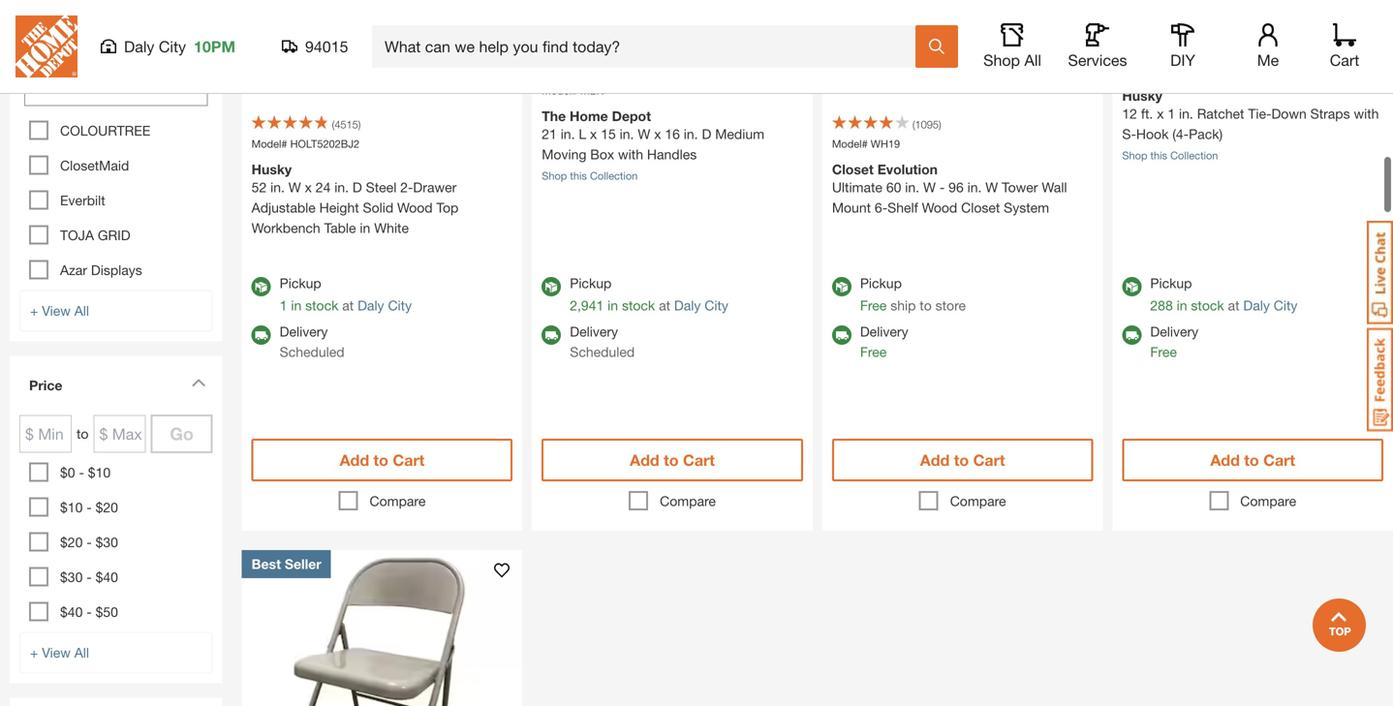 Task type: describe. For each thing, give the bounding box(es) containing it.
add to cart button for pickup free ship to store
[[832, 437, 1093, 479]]

x inside husky 52 in. w x 24 in. d steel 2-drawer adjustable height solid wood top workbench table in white
[[305, 177, 312, 193]]

table
[[324, 218, 356, 234]]

more options available link for 524
[[832, 30, 1093, 50]]

l
[[579, 124, 586, 140]]

diy
[[1171, 51, 1196, 69]]

services
[[1068, 51, 1127, 69]]

delivery scheduled for 1
[[280, 322, 345, 358]]

available shipping image for 524
[[832, 323, 852, 343]]

pickup free ship to store
[[860, 273, 966, 311]]

compare for pickup 1 in stock at daly city
[[370, 491, 426, 507]]

- for $30
[[86, 532, 92, 548]]

$
[[837, 62, 844, 76]]

d inside husky 52 in. w x 24 in. d steel 2-drawer adjustable height solid wood top workbench table in white
[[353, 177, 362, 193]]

4 compare from the left
[[1241, 491, 1297, 507]]

scheduled for 1
[[280, 342, 345, 358]]

2-
[[400, 177, 413, 193]]

12981
[[625, 63, 655, 75]]

available for pickup image for 1 in stock
[[252, 275, 271, 294]]

524
[[844, 58, 882, 86]]

w inside the home depot 21 in. l x 15 in. w x 16 in. d medium moving box with handles shop this collection
[[638, 124, 651, 140]]

go
[[170, 421, 194, 442]]

add to cart button for pickup 1 in stock at daly city
[[252, 437, 513, 479]]

delivery for 2,941
[[570, 322, 618, 338]]

shop inside button
[[984, 51, 1020, 69]]

shop inside the home depot 21 in. l x 15 in. w x 16 in. d medium moving box with handles shop this collection
[[542, 168, 567, 180]]

add to cart for pickup free ship to store
[[920, 449, 1005, 467]]

+ for azar displays
[[30, 301, 38, 317]]

delivery for 288
[[1151, 322, 1199, 338]]

- inside closet evolution ultimate 60 in. w - 96 in. w tower wall mount 6-shelf wood closet system
[[940, 177, 945, 193]]

box
[[590, 144, 615, 160]]

the home depot 21 in. l x 15 in. w x 16 in. d medium moving box with handles shop this collection
[[542, 106, 765, 180]]

in. right 96
[[968, 177, 982, 193]]

0 vertical spatial $20
[[96, 497, 118, 513]]

more for 524
[[832, 32, 863, 48]]

$20 - $30 link
[[60, 532, 118, 548]]

azar displays
[[60, 260, 142, 276]]

all for colourtree
[[74, 301, 89, 317]]

+ view all link for $40 - $50
[[19, 630, 213, 672]]

- for $40
[[86, 567, 92, 583]]

shop this collection link for this
[[1123, 147, 1218, 160]]

view for $40 - $50
[[42, 643, 71, 659]]

fh0829
[[1161, 62, 1199, 74]]

go button
[[151, 413, 213, 451]]

shop this collection link for box
[[542, 168, 638, 180]]

) for 524
[[939, 116, 942, 129]]

wh19
[[871, 135, 900, 148]]

( 4515 )
[[332, 116, 361, 129]]

( 12981 )
[[622, 63, 657, 75]]

toja
[[60, 225, 94, 241]]

store
[[936, 295, 966, 311]]

more options available for 524
[[832, 32, 973, 48]]

model# mbx
[[542, 82, 604, 95]]

+ view all for $40 - $50
[[30, 643, 89, 659]]

+ view all link for azar displays
[[19, 288, 213, 330]]

wall
[[1042, 177, 1067, 193]]

94015 button
[[282, 37, 349, 56]]

add for 1 in stock
[[340, 449, 369, 467]]

model# for model# fh0829
[[1123, 62, 1158, 74]]

( 1095 )
[[913, 116, 942, 129]]

straps
[[1311, 104, 1350, 120]]

pickup for 2,941
[[570, 273, 612, 289]]

pickup 1 in stock at daly city
[[280, 273, 412, 311]]

colourtree link
[[60, 120, 151, 136]]

collection inside husky 12 ft. x 1 in. ratchet tie-down straps with s-hook (4-pack) shop this collection
[[1171, 147, 1218, 160]]

toja grid
[[60, 225, 130, 241]]

the
[[542, 106, 566, 122]]

live chat image
[[1367, 221, 1393, 325]]

to for fourth add to cart button
[[1245, 449, 1259, 467]]

d inside the home depot 21 in. l x 15 in. w x 16 in. d medium moving box with handles shop this collection
[[702, 124, 712, 140]]

pickup 2,941 in stock at daly city
[[570, 273, 729, 311]]

329
[[359, 56, 377, 69]]

everbilt link
[[60, 190, 105, 206]]

more options available for 329
[[252, 32, 392, 48]]

x inside husky 12 ft. x 1 in. ratchet tie-down straps with s-hook (4-pack) shop this collection
[[1157, 104, 1164, 120]]

everbilt
[[60, 190, 105, 206]]

azar
[[60, 260, 87, 276]]

diy button
[[1152, 23, 1214, 70]]

available for pickup image for 288 in stock
[[1123, 275, 1142, 294]]

$0 - $10 link
[[60, 463, 111, 479]]

available shipping image for 329
[[252, 323, 271, 343]]

$0 - $10
[[60, 463, 111, 479]]

compare for pickup 2,941 in stock at daly city
[[660, 491, 716, 507]]

free for pickup 288 in stock at daly city
[[1151, 342, 1177, 358]]

shop all
[[984, 51, 1042, 69]]

toja grid link
[[60, 225, 130, 241]]

in. right 52
[[270, 177, 285, 193]]

free for pickup free ship to store
[[860, 342, 887, 358]]

add to cart for pickup 1 in stock at daly city
[[340, 449, 425, 467]]

60
[[886, 177, 902, 193]]

ultimate
[[832, 177, 883, 193]]

options for 329
[[287, 32, 334, 48]]

daly for pickup 288 in stock at daly city
[[1244, 295, 1270, 311]]

the home depot logo image
[[16, 16, 78, 78]]

in. right 60
[[905, 177, 920, 193]]

height
[[319, 197, 359, 213]]

model# for model# holt5202bj2
[[252, 135, 287, 148]]

$40 - $50 link
[[60, 602, 118, 618]]

daly city link for pickup 288 in stock at daly city
[[1244, 295, 1298, 311]]

cart for pickup 1 in stock at daly city
[[393, 449, 425, 467]]

1 vertical spatial $40
[[60, 602, 83, 618]]

0 vertical spatial 1
[[553, 5, 566, 33]]

329 . 00
[[359, 56, 392, 69]]

ft.
[[1141, 104, 1153, 120]]

delivery for free
[[860, 322, 909, 338]]

ratchet
[[1197, 104, 1245, 120]]

- for $10
[[79, 463, 84, 479]]

1 inside husky 12 ft. x 1 in. ratchet tie-down straps with s-hook (4-pack) shop this collection
[[1168, 104, 1176, 120]]

pickup for 1
[[280, 273, 321, 289]]

( for 524
[[913, 116, 915, 129]]

down
[[1272, 104, 1307, 120]]

in. left l
[[561, 124, 575, 140]]

mount
[[832, 197, 871, 213]]

pickup 288 in stock at daly city
[[1151, 273, 1298, 311]]

more options available link for 329
[[252, 30, 513, 50]]

96
[[949, 177, 964, 193]]

azar displays link
[[60, 260, 142, 276]]

pickup for 288
[[1151, 273, 1192, 289]]

cart for pickup free ship to store
[[973, 449, 1005, 467]]

available for 524
[[919, 32, 973, 48]]

evolution
[[878, 159, 938, 175]]

seller
[[285, 554, 321, 570]]

tie-
[[1248, 104, 1272, 120]]

compare for pickup free ship to store
[[950, 491, 1006, 507]]

model# fh0829
[[1123, 62, 1199, 74]]

city for pickup 1 in stock at daly city
[[388, 295, 412, 311]]

me button
[[1237, 23, 1299, 70]]

mbx
[[581, 82, 604, 95]]

1 horizontal spatial $30
[[96, 532, 118, 548]]

shop inside husky 12 ft. x 1 in. ratchet tie-down straps with s-hook (4-pack) shop this collection
[[1123, 147, 1148, 160]]

available for pickup image for 2,941 in stock
[[542, 275, 561, 294]]

4 add from the left
[[1211, 449, 1240, 467]]

best
[[252, 554, 281, 570]]

+ view all for azar displays
[[30, 301, 89, 317]]

1 horizontal spatial )
[[655, 63, 657, 75]]

best seller
[[252, 554, 321, 570]]

21
[[542, 124, 557, 140]]

services button
[[1067, 23, 1129, 70]]

all inside button
[[1025, 51, 1042, 69]]

shelf
[[888, 197, 918, 213]]

w inside husky 52 in. w x 24 in. d steel 2-drawer adjustable height solid wood top workbench table in white
[[289, 177, 301, 193]]

$0
[[60, 463, 75, 479]]

to inside pickup free ship to store
[[920, 295, 932, 311]]

1 vertical spatial $20
[[60, 532, 83, 548]]

$40 - $50
[[60, 602, 118, 618]]

feedback link image
[[1367, 328, 1393, 432]]



Task type: locate. For each thing, give the bounding box(es) containing it.
available for pickup image
[[252, 275, 271, 294], [542, 275, 561, 294]]

this down hook
[[1151, 147, 1168, 160]]

in for pickup 1 in stock at daly city
[[291, 295, 302, 311]]

collection down box
[[590, 168, 638, 180]]

4 add to cart from the left
[[1211, 449, 1296, 467]]

stock right 2,941
[[622, 295, 655, 311]]

1 up (4-
[[1168, 104, 1176, 120]]

0 horizontal spatial 00
[[380, 56, 392, 69]]

available left shop all button
[[919, 32, 973, 48]]

0 vertical spatial shop
[[984, 51, 1020, 69]]

1 horizontal spatial this
[[1151, 147, 1168, 160]]

2 add from the left
[[630, 449, 660, 467]]

at inside pickup 288 in stock at daly city
[[1228, 295, 1240, 311]]

2 horizontal spatial (
[[913, 116, 915, 129]]

with right box
[[618, 144, 643, 160]]

1 compare from the left
[[370, 491, 426, 507]]

home
[[570, 106, 608, 122]]

free inside pickup free ship to store
[[860, 295, 887, 311]]

$30
[[96, 532, 118, 548], [60, 567, 83, 583]]

delivery scheduled down 2,941
[[570, 322, 635, 358]]

+ view all link down displays on the top of the page
[[19, 288, 213, 330]]

brand
[[29, 32, 68, 48]]

shop all button
[[982, 23, 1044, 70]]

2 horizontal spatial stock
[[1191, 295, 1225, 311]]

daly inside pickup 1 in stock at daly city
[[358, 295, 384, 311]]

available for 329
[[338, 32, 392, 48]]

shop down s-
[[1123, 147, 1148, 160]]

in right 2,941
[[608, 295, 618, 311]]

city for pickup 288 in stock at daly city
[[1274, 295, 1298, 311]]

1 horizontal spatial $20
[[96, 497, 118, 513]]

(4-
[[1173, 124, 1189, 140]]

1 more from the left
[[252, 32, 283, 48]]

w left 96
[[923, 177, 936, 193]]

2 available shipping image from the left
[[1123, 323, 1142, 343]]

city inside pickup 1 in stock at daly city
[[388, 295, 412, 311]]

2 horizontal spatial 1
[[1168, 104, 1176, 120]]

stock right 288
[[1191, 295, 1225, 311]]

+ view all link
[[19, 288, 213, 330], [19, 630, 213, 672]]

$10 - $20 link
[[60, 497, 118, 513]]

wood inside husky 52 in. w x 24 in. d steel 2-drawer adjustable height solid wood top workbench table in white
[[397, 197, 433, 213]]

at inside pickup 1 in stock at daly city
[[342, 295, 354, 311]]

white
[[374, 218, 409, 234]]

0 horizontal spatial (
[[332, 116, 335, 129]]

available shipping image
[[252, 323, 271, 343], [832, 323, 852, 343]]

1 vertical spatial closet
[[961, 197, 1000, 213]]

stock down table
[[305, 295, 339, 311]]

0 horizontal spatial options
[[287, 32, 334, 48]]

model# for model# wh19
[[832, 135, 868, 148]]

husky inside husky 52 in. w x 24 in. d steel 2-drawer adjustable height solid wood top workbench table in white
[[252, 159, 292, 175]]

at for 2,941 in stock
[[659, 295, 671, 311]]

( for 329
[[332, 116, 335, 129]]

2 + from the top
[[30, 643, 38, 659]]

collection
[[1171, 147, 1218, 160], [590, 168, 638, 180]]

2 available for pickup image from the left
[[1123, 275, 1142, 294]]

husky for ft.
[[1123, 86, 1163, 102]]

scheduled down 2,941
[[570, 342, 635, 358]]

2 vertical spatial shop
[[542, 168, 567, 180]]

1 delivery from the left
[[280, 322, 328, 338]]

medium
[[715, 124, 765, 140]]

in. right 15
[[620, 124, 634, 140]]

0 vertical spatial + view all
[[30, 301, 89, 317]]

in. up (4-
[[1179, 104, 1194, 120]]

1 horizontal spatial available for pickup image
[[1123, 275, 1142, 294]]

more options available up $ 524 00
[[832, 32, 973, 48]]

0 vertical spatial +
[[30, 301, 38, 317]]

2 + view all from the top
[[30, 643, 89, 659]]

0 vertical spatial shop this collection link
[[1123, 147, 1218, 160]]

52
[[252, 177, 267, 193]]

0 horizontal spatial available
[[338, 32, 392, 48]]

to for add to cart button corresponding to pickup 1 in stock at daly city
[[374, 449, 389, 467]]

1 available from the left
[[338, 32, 392, 48]]

stock inside pickup 1 in stock at daly city
[[305, 295, 339, 311]]

0 horizontal spatial stock
[[305, 295, 339, 311]]

$30 down $10 - $20 at the left of the page
[[96, 532, 118, 548]]

displays
[[91, 260, 142, 276]]

1 at from the left
[[342, 295, 354, 311]]

at down table
[[342, 295, 354, 311]]

1 horizontal spatial husky
[[1123, 86, 1163, 102]]

$40 up $50
[[96, 567, 118, 583]]

Search text field
[[24, 65, 208, 104]]

1 up model# mbx
[[553, 5, 566, 33]]

+ view all link down $50
[[19, 630, 213, 672]]

shop this collection link down (4-
[[1123, 147, 1218, 160]]

- up $20 - $30 at the bottom of page
[[86, 497, 92, 513]]

at for 288 in stock
[[1228, 295, 1240, 311]]

x left 16
[[654, 124, 661, 140]]

in.
[[1179, 104, 1194, 120], [561, 124, 575, 140], [620, 124, 634, 140], [684, 124, 698, 140], [270, 177, 285, 193], [335, 177, 349, 193], [905, 177, 920, 193], [968, 177, 982, 193]]

2 more options available link from the left
[[832, 30, 1093, 50]]

1 vertical spatial shop this collection link
[[542, 168, 638, 180]]

daly inside pickup 288 in stock at daly city
[[1244, 295, 1270, 311]]

in. right 24
[[335, 177, 349, 193]]

closet
[[832, 159, 874, 175], [961, 197, 1000, 213]]

husky up ft.
[[1123, 86, 1163, 102]]

1 horizontal spatial delivery free
[[1151, 322, 1199, 358]]

2 more options available from the left
[[832, 32, 973, 48]]

$10
[[88, 463, 111, 479], [60, 497, 83, 513]]

more options available link up the .
[[252, 30, 513, 50]]

stock inside pickup 288 in stock at daly city
[[1191, 295, 1225, 311]]

1 horizontal spatial closet
[[961, 197, 1000, 213]]

1 horizontal spatial options
[[867, 32, 915, 48]]

00 for 524
[[882, 62, 895, 76]]

pickup down workbench
[[280, 273, 321, 289]]

+
[[30, 301, 38, 317], [30, 643, 38, 659]]

view for azar displays
[[42, 301, 71, 317]]

closet up ultimate
[[832, 159, 874, 175]]

delivery free for 288
[[1151, 322, 1199, 358]]

available for pickup image left pickup 288 in stock at daly city
[[1123, 275, 1142, 294]]

10pm
[[194, 37, 235, 56]]

pickup inside pickup 288 in stock at daly city
[[1151, 273, 1192, 289]]

0 horizontal spatial shop
[[542, 168, 567, 180]]

0 horizontal spatial $10
[[60, 497, 83, 513]]

in inside pickup 288 in stock at daly city
[[1177, 295, 1188, 311]]

1 vertical spatial this
[[570, 168, 587, 180]]

00 inside $ 524 00
[[882, 62, 895, 76]]

wood down 2-
[[397, 197, 433, 213]]

1 wood from the left
[[397, 197, 433, 213]]

00 right 329
[[380, 56, 392, 69]]

2 vertical spatial all
[[74, 643, 89, 659]]

- right $0
[[79, 463, 84, 479]]

2 at from the left
[[659, 295, 671, 311]]

available for pickup image for free
[[832, 275, 852, 294]]

wood inside closet evolution ultimate 60 in. w - 96 in. w tower wall mount 6-shelf wood closet system
[[922, 197, 958, 213]]

1 vertical spatial view
[[42, 643, 71, 659]]

in right 288
[[1177, 295, 1188, 311]]

pickup for free
[[860, 273, 902, 289]]

all down azar
[[74, 301, 89, 317]]

1 vertical spatial shop
[[1123, 147, 1148, 160]]

price-range-lowerBound telephone field
[[19, 413, 72, 451]]

at for 1 in stock
[[342, 295, 354, 311]]

more for 329
[[252, 32, 283, 48]]

2 + view all link from the top
[[19, 630, 213, 672]]

model# left wh19
[[832, 135, 868, 148]]

at right 2,941
[[659, 295, 671, 311]]

add to cart button for pickup 2,941 in stock at daly city
[[542, 437, 803, 479]]

0 vertical spatial $30
[[96, 532, 118, 548]]

stock for 2,941 in stock
[[622, 295, 655, 311]]

scheduled
[[280, 342, 345, 358], [570, 342, 635, 358]]

1 more options available from the left
[[252, 32, 392, 48]]

model#
[[1123, 62, 1158, 74], [542, 82, 578, 95], [252, 135, 287, 148], [832, 135, 868, 148]]

collection down pack)
[[1171, 147, 1218, 160]]

this inside husky 12 ft. x 1 in. ratchet tie-down straps with s-hook (4-pack) shop this collection
[[1151, 147, 1168, 160]]

closet evolution ultimate 60 in. w - 96 in. w tower wall mount 6-shelf wood closet system
[[832, 159, 1067, 213]]

d left steel at the top
[[353, 177, 362, 193]]

0 vertical spatial d
[[702, 124, 712, 140]]

1 horizontal spatial more options available link
[[832, 30, 1093, 50]]

steel
[[366, 177, 397, 193]]

-
[[940, 177, 945, 193], [79, 463, 84, 479], [86, 497, 92, 513], [86, 532, 92, 548], [86, 567, 92, 583], [86, 602, 92, 618]]

1 vertical spatial with
[[618, 144, 643, 160]]

2 delivery from the left
[[570, 322, 618, 338]]

with inside husky 12 ft. x 1 in. ratchet tie-down straps with s-hook (4-pack) shop this collection
[[1354, 104, 1379, 120]]

) for 329
[[358, 116, 361, 129]]

x right l
[[590, 124, 597, 140]]

0 horizontal spatial with
[[618, 144, 643, 160]]

w down depot on the left top of the page
[[638, 124, 651, 140]]

brand link
[[19, 21, 213, 65]]

1 + view all from the top
[[30, 301, 89, 317]]

1 horizontal spatial with
[[1354, 104, 1379, 120]]

0 horizontal spatial more options available
[[252, 32, 392, 48]]

1 delivery free from the left
[[860, 322, 909, 358]]

0 vertical spatial collection
[[1171, 147, 1218, 160]]

2 wood from the left
[[922, 197, 958, 213]]

2 options from the left
[[867, 32, 915, 48]]

w left tower
[[986, 177, 998, 193]]

0 vertical spatial closet
[[832, 159, 874, 175]]

24
[[316, 177, 331, 193]]

1 vertical spatial all
[[74, 301, 89, 317]]

d
[[702, 124, 712, 140], [353, 177, 362, 193]]

scheduled down pickup 1 in stock at daly city
[[280, 342, 345, 358]]

pickup up 288
[[1151, 273, 1192, 289]]

0 horizontal spatial at
[[342, 295, 354, 311]]

1 add from the left
[[340, 449, 369, 467]]

6-
[[875, 197, 888, 213]]

add to cart for pickup 2,941 in stock at daly city
[[630, 449, 715, 467]]

daly for pickup 2,941 in stock at daly city
[[674, 295, 701, 311]]

1 horizontal spatial wood
[[922, 197, 958, 213]]

1 daly city link from the left
[[358, 295, 412, 311]]

3 pickup from the left
[[860, 273, 902, 289]]

hook
[[1137, 124, 1169, 140]]

1 horizontal spatial shop this collection link
[[1123, 147, 1218, 160]]

1 horizontal spatial collection
[[1171, 147, 1218, 160]]

$50
[[96, 602, 118, 618]]

closet down 96
[[961, 197, 1000, 213]]

x left 24
[[305, 177, 312, 193]]

- for $20
[[86, 497, 92, 513]]

2 available from the left
[[919, 32, 973, 48]]

city inside the pickup 2,941 in stock at daly city
[[705, 295, 729, 311]]

price-range-upperBound telephone field
[[93, 413, 146, 451]]

husky for in.
[[252, 159, 292, 175]]

with
[[1354, 104, 1379, 120], [618, 144, 643, 160]]

delivery scheduled down pickup 1 in stock at daly city
[[280, 322, 345, 358]]

0 horizontal spatial closet
[[832, 159, 874, 175]]

(
[[622, 63, 625, 75], [332, 116, 335, 129], [913, 116, 915, 129]]

shop down moving
[[542, 168, 567, 180]]

1 available shipping image from the left
[[252, 323, 271, 343]]

( up depot on the left top of the page
[[622, 63, 625, 75]]

at inside the pickup 2,941 in stock at daly city
[[659, 295, 671, 311]]

top
[[437, 197, 459, 213]]

0 horizontal spatial delivery free
[[860, 322, 909, 358]]

daly city 10pm
[[124, 37, 235, 56]]

closetmaid link
[[60, 155, 129, 171]]

delivery down ship
[[860, 322, 909, 338]]

1 horizontal spatial scheduled
[[570, 342, 635, 358]]

all
[[1025, 51, 1042, 69], [74, 301, 89, 317], [74, 643, 89, 659]]

in. inside husky 12 ft. x 1 in. ratchet tie-down straps with s-hook (4-pack) shop this collection
[[1179, 104, 1194, 120]]

00
[[380, 56, 392, 69], [882, 62, 895, 76]]

daly city link for pickup 1 in stock at daly city
[[358, 295, 412, 311]]

shop this collection link down box
[[542, 168, 638, 180]]

1 vertical spatial $30
[[60, 567, 83, 583]]

0 vertical spatial + view all link
[[19, 288, 213, 330]]

1 horizontal spatial available shipping image
[[832, 323, 852, 343]]

1 horizontal spatial $40
[[96, 567, 118, 583]]

1 horizontal spatial daly city link
[[674, 295, 729, 311]]

1 vertical spatial collection
[[590, 168, 638, 180]]

2,941
[[570, 295, 604, 311]]

1 add to cart button from the left
[[252, 437, 513, 479]]

1 vertical spatial husky
[[252, 159, 292, 175]]

3 compare from the left
[[950, 491, 1006, 507]]

$20 up $20 - $30 at the bottom of page
[[96, 497, 118, 513]]

moving
[[542, 144, 587, 160]]

$30 - $40
[[60, 567, 118, 583]]

4515
[[335, 116, 358, 129]]

in inside husky 52 in. w x 24 in. d steel 2-drawer adjustable height solid wood top workbench table in white
[[360, 218, 370, 234]]

2 more from the left
[[832, 32, 863, 48]]

2 vertical spatial 1
[[280, 295, 287, 311]]

add to cart
[[340, 449, 425, 467], [630, 449, 715, 467], [920, 449, 1005, 467], [1211, 449, 1296, 467]]

2 compare from the left
[[660, 491, 716, 507]]

2 pickup from the left
[[570, 273, 612, 289]]

with inside the home depot 21 in. l x 15 in. w x 16 in. d medium moving box with handles shop this collection
[[618, 144, 643, 160]]

w up adjustable
[[289, 177, 301, 193]]

in for pickup 288 in stock at daly city
[[1177, 295, 1188, 311]]

0 vertical spatial $40
[[96, 567, 118, 583]]

stock for 1 in stock
[[305, 295, 339, 311]]

delivery
[[280, 322, 328, 338], [570, 322, 618, 338], [860, 322, 909, 338], [1151, 322, 1199, 338]]

workbench
[[252, 218, 320, 234]]

shop left services
[[984, 51, 1020, 69]]

with right straps
[[1354, 104, 1379, 120]]

scheduled for 2,941
[[570, 342, 635, 358]]

delivery down 2,941
[[570, 322, 618, 338]]

+ for $40 - $50
[[30, 643, 38, 659]]

2 add to cart from the left
[[630, 449, 715, 467]]

husky inside husky 12 ft. x 1 in. ratchet tie-down straps with s-hook (4-pack) shop this collection
[[1123, 86, 1163, 102]]

free left ship
[[860, 295, 887, 311]]

solid
[[363, 197, 394, 213]]

grid
[[98, 225, 130, 241]]

pickup inside pickup free ship to store
[[860, 273, 902, 289]]

more right the 10pm
[[252, 32, 283, 48]]

city inside pickup 288 in stock at daly city
[[1274, 295, 1298, 311]]

view down azar
[[42, 301, 71, 317]]

3 stock from the left
[[1191, 295, 1225, 311]]

pickup up ship
[[860, 273, 902, 289]]

1 horizontal spatial $10
[[88, 463, 111, 479]]

to for add to cart button associated with pickup free ship to store
[[954, 449, 969, 467]]

$30 down $20 - $30 at the bottom of page
[[60, 567, 83, 583]]

delivery free
[[860, 322, 909, 358], [1151, 322, 1199, 358]]

1 vertical spatial + view all
[[30, 643, 89, 659]]

0 horizontal spatial daly city link
[[358, 295, 412, 311]]

1 horizontal spatial 00
[[882, 62, 895, 76]]

2 add to cart button from the left
[[542, 437, 803, 479]]

delivery free for free
[[860, 322, 909, 358]]

1 horizontal spatial d
[[702, 124, 712, 140]]

holt5202bj2
[[290, 135, 360, 148]]

1 vertical spatial $10
[[60, 497, 83, 513]]

caret icon image
[[192, 376, 206, 385]]

1 down workbench
[[280, 295, 287, 311]]

options for 524
[[867, 32, 915, 48]]

more up $
[[832, 32, 863, 48]]

husky up 52
[[252, 159, 292, 175]]

add for free
[[920, 449, 950, 467]]

available shipping image for free
[[1123, 323, 1142, 343]]

1 horizontal spatial more options available
[[832, 32, 973, 48]]

00 for .
[[380, 56, 392, 69]]

daly inside the pickup 2,941 in stock at daly city
[[674, 295, 701, 311]]

1 + from the top
[[30, 301, 38, 317]]

15
[[601, 124, 616, 140]]

- for $50
[[86, 602, 92, 618]]

1 horizontal spatial more
[[832, 32, 863, 48]]

0 vertical spatial with
[[1354, 104, 1379, 120]]

1 available shipping image from the left
[[542, 323, 561, 343]]

0 horizontal spatial available shipping image
[[252, 323, 271, 343]]

1 horizontal spatial available for pickup image
[[542, 275, 561, 294]]

cart for pickup 2,941 in stock at daly city
[[683, 449, 715, 467]]

in. right 16
[[684, 124, 698, 140]]

1 vertical spatial + view all link
[[19, 630, 213, 672]]

3 add to cart button from the left
[[832, 437, 1093, 479]]

2 available for pickup image from the left
[[542, 275, 561, 294]]

2 stock from the left
[[622, 295, 655, 311]]

pickup up 2,941
[[570, 273, 612, 289]]

in inside pickup 1 in stock at daly city
[[291, 295, 302, 311]]

add for 2,941 in stock
[[630, 449, 660, 467]]

0 horizontal spatial this
[[570, 168, 587, 180]]

( up holt5202bj2
[[332, 116, 335, 129]]

pickup inside the pickup 2,941 in stock at daly city
[[570, 273, 612, 289]]

1 horizontal spatial available
[[919, 32, 973, 48]]

more options available up 329
[[252, 32, 392, 48]]

delivery down pickup 1 in stock at daly city
[[280, 322, 328, 338]]

$30 - $40 link
[[60, 567, 118, 583]]

1 inside pickup 1 in stock at daly city
[[280, 295, 287, 311]]

available for pickup image left pickup free ship to store
[[832, 275, 852, 294]]

all left services
[[1025, 51, 1042, 69]]

$20 down $10 - $20 at the left of the page
[[60, 532, 83, 548]]

wood
[[397, 197, 433, 213], [922, 197, 958, 213]]

288
[[1151, 295, 1173, 311]]

1 add to cart from the left
[[340, 449, 425, 467]]

delivery scheduled for 2,941
[[570, 322, 635, 358]]

- down $10 - $20 at the left of the page
[[86, 532, 92, 548]]

2 available shipping image from the left
[[832, 323, 852, 343]]

more
[[252, 32, 283, 48], [832, 32, 863, 48]]

0 horizontal spatial collection
[[590, 168, 638, 180]]

2 scheduled from the left
[[570, 342, 635, 358]]

$10 right $0
[[88, 463, 111, 479]]

model# wh19
[[832, 135, 900, 148]]

3 delivery from the left
[[860, 322, 909, 338]]

0 horizontal spatial delivery scheduled
[[280, 322, 345, 358]]

beige metal stackable folding chair image
[[242, 548, 523, 706]]

2 delivery scheduled from the left
[[570, 322, 635, 358]]

husky 52 in. w x 24 in. d steel 2-drawer adjustable height solid wood top workbench table in white
[[252, 159, 459, 234]]

0 horizontal spatial available shipping image
[[542, 323, 561, 343]]

2 horizontal spatial daly city link
[[1244, 295, 1298, 311]]

0 horizontal spatial available for pickup image
[[832, 275, 852, 294]]

this down moving
[[570, 168, 587, 180]]

system
[[1004, 197, 1050, 213]]

delivery free down 288
[[1151, 322, 1199, 358]]

0 horizontal spatial more
[[252, 32, 283, 48]]

available for pickup image
[[832, 275, 852, 294], [1123, 275, 1142, 294]]

.
[[377, 56, 380, 69]]

1 horizontal spatial shop
[[984, 51, 1020, 69]]

more options available link up the shop all
[[832, 30, 1093, 50]]

model# up the the on the top left
[[542, 82, 578, 95]]

pickup inside pickup 1 in stock at daly city
[[280, 273, 321, 289]]

- left 96
[[940, 177, 945, 193]]

12
[[1123, 104, 1138, 120]]

1 horizontal spatial delivery scheduled
[[570, 322, 635, 358]]

16
[[665, 124, 680, 140]]

- down $20 - $30 at the bottom of page
[[86, 567, 92, 583]]

1095
[[915, 116, 939, 129]]

What can we help you find today? search field
[[385, 26, 915, 67]]

view down the "$40 - $50" link at bottom left
[[42, 643, 71, 659]]

daly city link for pickup 2,941 in stock at daly city
[[674, 295, 729, 311]]

available shipping image
[[542, 323, 561, 343], [1123, 323, 1142, 343]]

adjustable
[[252, 197, 316, 213]]

1 horizontal spatial at
[[659, 295, 671, 311]]

0 horizontal spatial d
[[353, 177, 362, 193]]

94015
[[305, 37, 348, 56]]

at
[[342, 295, 354, 311], [659, 295, 671, 311], [1228, 295, 1240, 311]]

2 view from the top
[[42, 643, 71, 659]]

stock for 288 in stock
[[1191, 295, 1225, 311]]

3 add from the left
[[920, 449, 950, 467]]

1 horizontal spatial (
[[622, 63, 625, 75]]

stock inside the pickup 2,941 in stock at daly city
[[622, 295, 655, 311]]

0 horizontal spatial $40
[[60, 602, 83, 618]]

$40 left $50
[[60, 602, 83, 618]]

2 horizontal spatial shop
[[1123, 147, 1148, 160]]

2 horizontal spatial )
[[939, 116, 942, 129]]

2 daly city link from the left
[[674, 295, 729, 311]]

delivery for 1
[[280, 322, 328, 338]]

wood down 96
[[922, 197, 958, 213]]

all for $0 - $10
[[74, 643, 89, 659]]

1 horizontal spatial stock
[[622, 295, 655, 311]]

1 available for pickup image from the left
[[252, 275, 271, 294]]

3 at from the left
[[1228, 295, 1240, 311]]

all down the "$40 - $50" link at bottom left
[[74, 643, 89, 659]]

1
[[553, 5, 566, 33], [1168, 104, 1176, 120], [280, 295, 287, 311]]

pack)
[[1189, 124, 1223, 140]]

0 vertical spatial this
[[1151, 147, 1168, 160]]

cart link
[[1324, 23, 1366, 70]]

3 daly city link from the left
[[1244, 295, 1298, 311]]

this inside the home depot 21 in. l x 15 in. w x 16 in. d medium moving box with handles shop this collection
[[570, 168, 587, 180]]

delivery free down ship
[[860, 322, 909, 358]]

1 horizontal spatial available shipping image
[[1123, 323, 1142, 343]]

model# for model# mbx
[[542, 82, 578, 95]]

4 add to cart button from the left
[[1123, 437, 1384, 479]]

in down solid on the top of the page
[[360, 218, 370, 234]]

0 vertical spatial view
[[42, 301, 71, 317]]

city for pickup 2,941 in stock at daly city
[[705, 295, 729, 311]]

1 vertical spatial 1
[[1168, 104, 1176, 120]]

0 horizontal spatial 1
[[280, 295, 287, 311]]

at right 288
[[1228, 295, 1240, 311]]

$10 down $0
[[60, 497, 83, 513]]

ship
[[891, 295, 916, 311]]

+ view all down the "$40 - $50" link at bottom left
[[30, 643, 89, 659]]

0 vertical spatial all
[[1025, 51, 1042, 69]]

4 delivery from the left
[[1151, 322, 1199, 338]]

00 right $
[[882, 62, 895, 76]]

1 more options available link from the left
[[252, 30, 513, 50]]

1 stock from the left
[[305, 295, 339, 311]]

4 pickup from the left
[[1151, 273, 1192, 289]]

( up evolution
[[913, 116, 915, 129]]

0 vertical spatial $10
[[88, 463, 111, 479]]

to for add to cart button corresponding to pickup 2,941 in stock at daly city
[[664, 449, 679, 467]]

1 delivery scheduled from the left
[[280, 322, 345, 358]]

0 horizontal spatial more options available link
[[252, 30, 513, 50]]

available shipping image for scheduled
[[542, 323, 561, 343]]

price
[[29, 375, 62, 391]]

1 scheduled from the left
[[280, 342, 345, 358]]

3 add to cart from the left
[[920, 449, 1005, 467]]

0 horizontal spatial $30
[[60, 567, 83, 583]]

1 pickup from the left
[[280, 273, 321, 289]]

husky 12 ft. x 1 in. ratchet tie-down straps with s-hook (4-pack) shop this collection
[[1123, 86, 1379, 160]]

1 available for pickup image from the left
[[832, 275, 852, 294]]

1 + view all link from the top
[[19, 288, 213, 330]]

1 horizontal spatial 1
[[553, 5, 566, 33]]

in for pickup 2,941 in stock at daly city
[[608, 295, 618, 311]]

1 view from the top
[[42, 301, 71, 317]]

closetmaid
[[60, 155, 129, 171]]

daly for pickup 1 in stock at daly city
[[358, 295, 384, 311]]

- left $50
[[86, 602, 92, 618]]

in inside the pickup 2,941 in stock at daly city
[[608, 295, 618, 311]]

1 vertical spatial d
[[353, 177, 362, 193]]

x right ft.
[[1157, 104, 1164, 120]]

drawer
[[413, 177, 457, 193]]

collection inside the home depot 21 in. l x 15 in. w x 16 in. d medium moving box with handles shop this collection
[[590, 168, 638, 180]]

stock
[[305, 295, 339, 311], [622, 295, 655, 311], [1191, 295, 1225, 311]]

in down workbench
[[291, 295, 302, 311]]

2 delivery free from the left
[[1151, 322, 1199, 358]]

1 options from the left
[[287, 32, 334, 48]]

handles
[[647, 144, 697, 160]]

available up 329
[[338, 32, 392, 48]]

0 horizontal spatial shop this collection link
[[542, 168, 638, 180]]



Task type: vqa. For each thing, say whether or not it's contained in the screenshot.
COLOURTREE
yes



